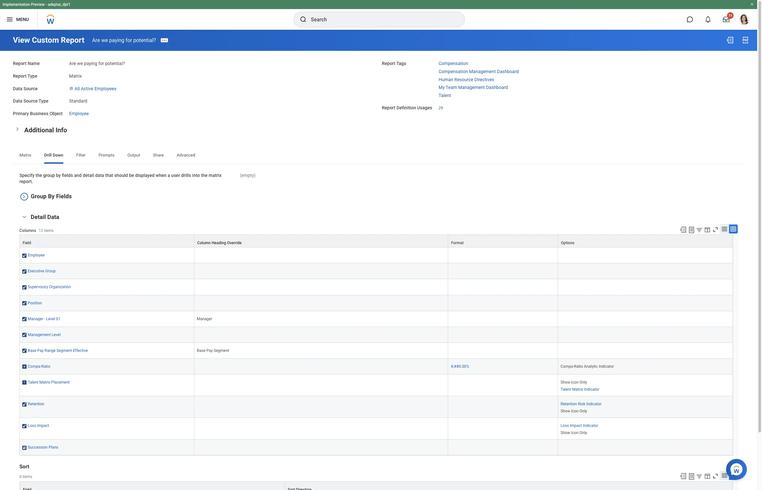 Task type: locate. For each thing, give the bounding box(es) containing it.
0 horizontal spatial pay
[[37, 348, 44, 353]]

0 horizontal spatial employee
[[28, 253, 45, 258]]

0 horizontal spatial manager
[[28, 317, 43, 321]]

retention for retention risk indicator
[[561, 402, 577, 406]]

management level
[[28, 332, 61, 337]]

0 vertical spatial show icon only element
[[561, 379, 587, 385]]

loss for loss impact indicator
[[561, 423, 569, 428]]

type
[[28, 73, 37, 79], [39, 98, 48, 104]]

employee for top the employee "link"
[[69, 111, 89, 116]]

0 horizontal spatial the
[[36, 173, 42, 178]]

(empty)
[[240, 173, 256, 178]]

base pay range segment effective link
[[28, 347, 88, 353]]

are up the matrix element
[[69, 61, 76, 66]]

compensation management dashboard link
[[439, 68, 519, 74]]

down
[[53, 153, 63, 157]]

matrix
[[69, 73, 82, 79], [19, 153, 31, 157], [39, 380, 50, 385], [572, 387, 583, 392]]

show icon only element for risk
[[561, 408, 587, 413]]

paying up the all active employees link
[[84, 61, 97, 66]]

2 horizontal spatial talent
[[561, 387, 571, 392]]

level left '01'
[[46, 317, 55, 321]]

3 only from the top
[[580, 431, 587, 435]]

management up directives
[[469, 69, 496, 74]]

management down manager - level 01
[[28, 332, 51, 337]]

retention
[[28, 402, 44, 406], [561, 402, 577, 406]]

fields
[[56, 193, 72, 200]]

2 only from the top
[[580, 409, 587, 413]]

source down "data source"
[[23, 98, 38, 104]]

click to view/edit grid preferences image
[[704, 226, 711, 233], [704, 473, 711, 480]]

field image left 'succession'
[[22, 445, 27, 450]]

base pay segment
[[197, 348, 229, 353]]

impact up succession plans link
[[37, 423, 49, 428]]

0 horizontal spatial ratio
[[41, 364, 50, 369]]

icon up talent matrix indicator "link"
[[571, 380, 579, 385]]

1 horizontal spatial we
[[101, 37, 108, 43]]

2 retention from the left
[[561, 402, 577, 406]]

view printable version (pdf) image
[[742, 36, 750, 44]]

field image left manager - level 01
[[22, 317, 27, 322]]

field image
[[22, 301, 27, 306], [22, 317, 27, 322], [22, 332, 27, 338], [22, 348, 27, 353], [22, 364, 27, 369], [22, 402, 27, 407]]

2 show icon only from the top
[[561, 409, 587, 413]]

chevron down image
[[15, 125, 20, 133], [20, 215, 28, 219]]

cell
[[194, 248, 448, 263], [448, 248, 558, 263], [558, 248, 733, 263], [194, 263, 448, 279], [448, 263, 558, 279], [558, 263, 733, 279], [194, 279, 448, 295], [448, 279, 558, 295], [558, 279, 733, 295], [194, 295, 448, 311], [448, 295, 558, 311], [448, 311, 558, 327], [558, 311, 733, 327], [194, 327, 448, 343], [448, 327, 558, 343], [448, 343, 558, 359], [558, 343, 733, 359], [194, 359, 448, 375], [194, 375, 448, 396], [448, 375, 558, 396], [194, 396, 448, 418], [448, 396, 558, 418], [194, 418, 448, 440], [448, 418, 558, 440], [194, 440, 448, 456], [448, 440, 558, 456], [558, 440, 733, 456]]

position
[[28, 301, 42, 305]]

6 field image from the top
[[22, 445, 27, 450]]

items
[[44, 228, 54, 233], [23, 475, 32, 479]]

only down risk
[[580, 409, 587, 413]]

0 horizontal spatial employee link
[[28, 252, 45, 258]]

29
[[439, 106, 443, 110]]

field image inside the executive group row
[[22, 269, 27, 274]]

1 vertical spatial group
[[45, 269, 56, 273]]

0 vertical spatial are we paying for potential?
[[92, 37, 156, 43]]

0 vertical spatial potential?
[[133, 37, 156, 43]]

export to worksheets image for select to filter grid data icon
[[688, 226, 696, 234]]

specify the group by fields and detail data that should be displayed when a user drills into the matrix report.
[[19, 173, 222, 184]]

for inside report name element
[[98, 61, 104, 66]]

report up "data source"
[[13, 73, 27, 79]]

compensation link
[[439, 60, 468, 66]]

chevron down image down primary
[[15, 125, 20, 133]]

0 horizontal spatial for
[[98, 61, 104, 66]]

employee link down standard
[[69, 110, 89, 116]]

0 vertical spatial type
[[28, 73, 37, 79]]

2 manager from the left
[[197, 317, 212, 321]]

impact down retention risk indicator on the bottom of the page
[[570, 423, 582, 428]]

field image left 'executive' on the bottom left of page
[[22, 269, 27, 274]]

icon down "loss impact indicator"
[[571, 431, 579, 435]]

ratio for compa-ratio analytic indicator
[[574, 364, 583, 369]]

export to excel image
[[680, 473, 687, 480]]

impact for loss impact indicator
[[570, 423, 582, 428]]

ratio inside 'element'
[[574, 364, 583, 369]]

only
[[580, 380, 587, 385], [580, 409, 587, 413], [580, 431, 587, 435]]

columns
[[19, 228, 36, 233]]

export to excel image for columns
[[680, 226, 687, 233]]

0 vertical spatial show
[[561, 380, 570, 385]]

1 vertical spatial compensation
[[439, 69, 468, 74]]

icon
[[571, 380, 579, 385], [571, 409, 579, 413], [571, 431, 579, 435]]

drills
[[181, 173, 191, 178]]

2 vertical spatial show icon only element
[[561, 429, 587, 435]]

0 horizontal spatial compa-
[[28, 364, 41, 369]]

report up the report type
[[13, 61, 27, 66]]

0 horizontal spatial chevron down image
[[15, 125, 20, 133]]

employee down standard
[[69, 111, 89, 116]]

retention link
[[28, 400, 44, 406]]

report
[[61, 36, 84, 45], [13, 61, 27, 66], [382, 61, 396, 66], [13, 73, 27, 79], [382, 105, 396, 110]]

1 horizontal spatial employee link
[[69, 110, 89, 116]]

4 field image from the top
[[22, 380, 27, 385]]

compa- up the talent matrix placement link
[[28, 364, 41, 369]]

report name
[[13, 61, 40, 66]]

1 horizontal spatial the
[[201, 173, 208, 178]]

field image down field
[[22, 253, 27, 258]]

manager - level 01 link
[[28, 315, 60, 321]]

are for are we paying for potential? link
[[92, 37, 100, 43]]

0 horizontal spatial base
[[28, 348, 36, 353]]

0 vertical spatial level
[[46, 317, 55, 321]]

report left 'definition' at right top
[[382, 105, 396, 110]]

ratio left analytic
[[574, 364, 583, 369]]

type down the name
[[28, 73, 37, 79]]

pay
[[37, 348, 44, 353], [207, 348, 213, 353]]

1 vertical spatial are
[[69, 61, 76, 66]]

1 show icon only element from the top
[[561, 379, 587, 385]]

group left by
[[31, 193, 47, 200]]

export to excel image left view printable version (pdf) image
[[726, 36, 734, 44]]

field image for compa-ratio
[[22, 364, 27, 369]]

1 vertical spatial talent
[[28, 380, 38, 385]]

paying for are we paying for potential? link
[[109, 37, 124, 43]]

1 horizontal spatial compa-
[[561, 364, 574, 369]]

export to worksheets image left select to filter grid data image
[[688, 473, 696, 480]]

items selected list containing loss impact indicator
[[561, 422, 609, 435]]

matrix up all
[[69, 73, 82, 79]]

2 loss from the left
[[561, 423, 569, 428]]

2 vertical spatial management
[[28, 332, 51, 337]]

6 field image from the top
[[22, 402, 27, 407]]

export to excel image left select to filter grid data icon
[[680, 226, 687, 233]]

export to worksheets image for select to filter grid data image
[[688, 473, 696, 480]]

talent for talent matrix placement
[[28, 380, 38, 385]]

employee inside row
[[28, 253, 45, 258]]

click to view/edit grid preferences image left fullscreen image on the bottom of page
[[704, 473, 711, 480]]

loss
[[28, 423, 36, 428], [561, 423, 569, 428]]

0 vertical spatial talent
[[439, 93, 451, 98]]

talent down compa-ratio
[[28, 380, 38, 385]]

loss for loss impact
[[28, 423, 36, 428]]

potential? for are we paying for potential? link
[[133, 37, 156, 43]]

group right 'executive' on the bottom left of page
[[45, 269, 56, 273]]

5 field image from the top
[[22, 364, 27, 369]]

row containing base pay range segment effective
[[19, 343, 733, 359]]

- inside menu banner
[[46, 2, 47, 7]]

2 ratio from the left
[[574, 364, 583, 369]]

employee for the employee "link" inside the employee row
[[28, 253, 45, 258]]

are inside report name element
[[69, 61, 76, 66]]

indicator for retention risk indicator
[[587, 402, 602, 406]]

ratio up the talent matrix placement link
[[41, 364, 50, 369]]

2 show from the top
[[561, 409, 570, 413]]

paying inside report name element
[[84, 61, 97, 66]]

2 icon from the top
[[571, 409, 579, 413]]

show icon only for risk
[[561, 409, 587, 413]]

1 vertical spatial source
[[23, 98, 38, 104]]

position link
[[28, 299, 42, 305]]

0 horizontal spatial -
[[44, 317, 45, 321]]

1 ratio from the left
[[41, 364, 50, 369]]

management level row
[[19, 327, 733, 343]]

show icon only element up talent matrix indicator "link"
[[561, 379, 587, 385]]

items selected list containing show icon only
[[561, 379, 610, 392]]

position row
[[19, 295, 733, 311]]

show icon only element down retention risk indicator on the bottom of the page
[[561, 408, 587, 413]]

3 show icon only element from the top
[[561, 429, 587, 435]]

1 horizontal spatial employee
[[69, 111, 89, 116]]

compa- inside 'element'
[[561, 364, 574, 369]]

the right into in the top left of the page
[[201, 173, 208, 178]]

impact for loss impact
[[37, 423, 49, 428]]

2 impact from the left
[[570, 423, 582, 428]]

5 field image from the top
[[22, 423, 27, 429]]

data up primary
[[13, 98, 22, 104]]

select to filter grid data image
[[696, 473, 703, 480]]

3 icon from the top
[[571, 431, 579, 435]]

menu banner
[[0, 0, 758, 30]]

1 horizontal spatial paying
[[109, 37, 124, 43]]

for for report name element
[[98, 61, 104, 66]]

export to worksheets image left select to filter grid data icon
[[688, 226, 696, 234]]

we up report name element
[[101, 37, 108, 43]]

2 field image from the top
[[22, 269, 27, 274]]

icon down retention risk indicator on the bottom of the page
[[571, 409, 579, 413]]

data down the report type
[[13, 86, 22, 91]]

0 vertical spatial export to worksheets image
[[688, 226, 696, 234]]

potential? inside report name element
[[105, 61, 125, 66]]

0 horizontal spatial loss
[[28, 423, 36, 428]]

1 source from the top
[[23, 86, 38, 91]]

3 field image from the top
[[22, 285, 27, 290]]

compa- for compa-ratio analytic indicator
[[561, 364, 574, 369]]

matrix left placement
[[39, 380, 50, 385]]

1 only from the top
[[580, 380, 587, 385]]

indicator
[[599, 364, 614, 369], [584, 387, 600, 392], [587, 402, 602, 406], [583, 423, 598, 428]]

1 vertical spatial items
[[23, 475, 32, 479]]

data inside group
[[47, 214, 59, 220]]

show up talent matrix indicator "link"
[[561, 380, 570, 385]]

compa- left analytic
[[561, 364, 574, 369]]

are we paying for potential? link
[[92, 37, 156, 43]]

1 vertical spatial only
[[580, 409, 587, 413]]

menu button
[[0, 9, 37, 30]]

3 show from the top
[[561, 431, 570, 435]]

show icon only element for impact
[[561, 429, 587, 435]]

compa-
[[28, 364, 41, 369], [561, 364, 574, 369]]

1 vertical spatial export to excel image
[[680, 226, 687, 233]]

0 vertical spatial paying
[[109, 37, 124, 43]]

retention for the retention link
[[28, 402, 44, 406]]

2 show icon only element from the top
[[561, 408, 587, 413]]

loss up 'succession'
[[28, 423, 36, 428]]

1 horizontal spatial items
[[44, 228, 54, 233]]

0 horizontal spatial potential?
[[105, 61, 125, 66]]

0 horizontal spatial paying
[[84, 61, 97, 66]]

2 vertical spatial icon
[[571, 431, 579, 435]]

indicator inside "link"
[[584, 387, 600, 392]]

show icon only
[[561, 380, 587, 385], [561, 409, 587, 413], [561, 431, 587, 435]]

2 vertical spatial show
[[561, 431, 570, 435]]

directives
[[475, 77, 494, 82]]

level up base pay range segment effective link
[[52, 332, 61, 337]]

source up data source type
[[23, 86, 38, 91]]

field image left position
[[22, 301, 27, 306]]

segment
[[57, 348, 72, 353], [214, 348, 229, 353]]

0 horizontal spatial talent
[[28, 380, 38, 385]]

2 vertical spatial show icon only
[[561, 431, 587, 435]]

0 vertical spatial are
[[92, 37, 100, 43]]

paying for report name element
[[84, 61, 97, 66]]

3 show icon only from the top
[[561, 431, 587, 435]]

0 vertical spatial data
[[13, 86, 22, 91]]

manager for manager
[[197, 317, 212, 321]]

indicator down risk
[[583, 423, 598, 428]]

1 vertical spatial chevron down image
[[20, 215, 28, 219]]

data
[[13, 86, 22, 91], [13, 98, 22, 104], [47, 214, 59, 220]]

primary
[[13, 111, 29, 116]]

show down "loss impact indicator"
[[561, 431, 570, 435]]

1 the from the left
[[36, 173, 42, 178]]

field image for loss impact
[[22, 423, 27, 429]]

1 horizontal spatial segment
[[214, 348, 229, 353]]

field image left the "talent matrix placement"
[[22, 380, 27, 385]]

0 horizontal spatial type
[[28, 73, 37, 79]]

field image left management level
[[22, 332, 27, 338]]

analytic
[[584, 364, 598, 369]]

field image left range
[[22, 348, 27, 353]]

0 horizontal spatial are
[[69, 61, 76, 66]]

pay for range
[[37, 348, 44, 353]]

1 horizontal spatial base
[[197, 348, 206, 353]]

executive group
[[28, 269, 56, 273]]

retention up loss impact link
[[28, 402, 44, 406]]

chevron down image up the columns
[[20, 215, 28, 219]]

talent inside talent matrix indicator "link"
[[561, 387, 571, 392]]

talent matrix placement link
[[28, 379, 70, 385]]

pay for segment
[[207, 348, 213, 353]]

1 horizontal spatial ratio
[[574, 364, 583, 369]]

1 field image from the top
[[22, 253, 27, 258]]

1 horizontal spatial for
[[126, 37, 132, 43]]

1 vertical spatial employee
[[28, 253, 45, 258]]

1 compa- from the left
[[28, 364, 41, 369]]

succession plans row
[[19, 440, 733, 456]]

0 horizontal spatial we
[[77, 61, 83, 66]]

expand table image
[[730, 226, 737, 232]]

0 items
[[19, 475, 32, 479]]

only down "loss impact indicator"
[[580, 431, 587, 435]]

0 vertical spatial click to view/edit grid preferences image
[[704, 226, 711, 233]]

team
[[446, 85, 457, 90]]

1 vertical spatial show
[[561, 409, 570, 413]]

supervisory organization row
[[19, 279, 733, 295]]

0 horizontal spatial segment
[[57, 348, 72, 353]]

paying up report name element
[[109, 37, 124, 43]]

1 horizontal spatial impact
[[570, 423, 582, 428]]

group by fields
[[31, 193, 72, 200]]

employee down field
[[28, 253, 45, 258]]

2 compensation from the top
[[439, 69, 468, 74]]

field image left loss impact
[[22, 423, 27, 429]]

4 field image from the top
[[22, 348, 27, 353]]

displayed
[[135, 173, 155, 178]]

only up talent matrix indicator "link"
[[580, 380, 587, 385]]

0 vertical spatial show icon only
[[561, 380, 587, 385]]

- right preview
[[46, 2, 47, 7]]

1 base from the left
[[28, 348, 36, 353]]

show icon only down "loss impact indicator"
[[561, 431, 587, 435]]

field image left compa-ratio
[[22, 364, 27, 369]]

are
[[92, 37, 100, 43], [69, 61, 76, 66]]

report for report type
[[13, 73, 27, 79]]

1 vertical spatial show icon only
[[561, 409, 587, 413]]

format button
[[448, 235, 558, 247]]

items selected list
[[439, 60, 529, 99], [561, 379, 610, 392], [561, 400, 612, 414], [561, 422, 609, 435]]

1 vertical spatial icon
[[571, 409, 579, 413]]

2 vertical spatial data
[[47, 214, 59, 220]]

1 horizontal spatial are
[[92, 37, 100, 43]]

we for report name element
[[77, 61, 83, 66]]

1 pay from the left
[[37, 348, 44, 353]]

field image inside succession plans row
[[22, 445, 27, 450]]

items right 12
[[44, 228, 54, 233]]

columns 12 items
[[19, 228, 54, 233]]

drill
[[44, 153, 52, 157]]

1 compensation from the top
[[439, 61, 468, 66]]

1 vertical spatial for
[[98, 61, 104, 66]]

field image inside supervisory organization row
[[22, 285, 27, 290]]

show icon only up talent matrix indicator "link"
[[561, 380, 587, 385]]

show icon only element
[[561, 379, 587, 385], [561, 408, 587, 413], [561, 429, 587, 435]]

field image for manager - level 01
[[22, 317, 27, 322]]

employee link
[[69, 110, 89, 116], [28, 252, 45, 258]]

toolbar
[[677, 225, 738, 235], [677, 471, 738, 481]]

indicator right analytic
[[599, 364, 614, 369]]

profile logan mcneil image
[[739, 14, 750, 26]]

items selected list containing retention risk indicator
[[561, 400, 612, 414]]

Search Workday  search field
[[311, 12, 451, 27]]

0 vertical spatial export to excel image
[[726, 36, 734, 44]]

management inside row
[[28, 332, 51, 337]]

compensation down 'compensation' link
[[439, 69, 468, 74]]

human resource directives link
[[439, 76, 494, 82]]

tab list inside view custom report 'main content'
[[13, 148, 745, 164]]

executive group link
[[28, 268, 56, 273]]

output
[[128, 153, 140, 157]]

1 vertical spatial paying
[[84, 61, 97, 66]]

1 vertical spatial type
[[39, 98, 48, 104]]

group inside row
[[45, 269, 56, 273]]

0 vertical spatial only
[[580, 380, 587, 385]]

1 horizontal spatial pay
[[207, 348, 213, 353]]

#,##0.00% link
[[451, 363, 469, 369]]

are up report name element
[[92, 37, 100, 43]]

we inside report name element
[[77, 61, 83, 66]]

field image inside position row
[[22, 301, 27, 306]]

ratio for compa-ratio
[[41, 364, 50, 369]]

items right 0
[[23, 475, 32, 479]]

fields
[[62, 173, 73, 178]]

click to view/edit grid preferences image left fullscreen icon
[[704, 226, 711, 233]]

show icon only element down "loss impact indicator"
[[561, 429, 587, 435]]

ratio
[[41, 364, 50, 369], [574, 364, 583, 369]]

management down human resource directives
[[458, 85, 485, 90]]

1 retention from the left
[[28, 402, 44, 406]]

1 icon from the top
[[571, 380, 579, 385]]

resource
[[455, 77, 473, 82]]

manager
[[28, 317, 43, 321], [197, 317, 212, 321]]

the
[[36, 173, 42, 178], [201, 173, 208, 178]]

1 horizontal spatial loss
[[561, 423, 569, 428]]

1 vertical spatial we
[[77, 61, 83, 66]]

retention left risk
[[561, 402, 577, 406]]

1 show from the top
[[561, 380, 570, 385]]

0 vertical spatial items
[[44, 228, 54, 233]]

0 vertical spatial compensation
[[439, 61, 468, 66]]

data source type
[[13, 98, 48, 104]]

indicator up retention risk indicator link
[[584, 387, 600, 392]]

1 horizontal spatial chevron down image
[[20, 215, 28, 219]]

talent inside the talent matrix placement link
[[28, 380, 38, 385]]

field image inside employee row
[[22, 253, 27, 258]]

click to view/edit grid preferences image for select to filter grid data icon
[[704, 226, 711, 233]]

export to worksheets image
[[688, 226, 696, 234], [688, 473, 696, 480]]

1 horizontal spatial manager
[[197, 317, 212, 321]]

compensation up human
[[439, 61, 468, 66]]

show down retention risk indicator on the bottom of the page
[[561, 409, 570, 413]]

are we paying for potential? for report name element
[[69, 61, 125, 66]]

we up the matrix element
[[77, 61, 83, 66]]

2 source from the top
[[23, 98, 38, 104]]

1 vertical spatial data
[[13, 98, 22, 104]]

base
[[28, 348, 36, 353], [197, 348, 206, 353]]

1 vertical spatial potential?
[[105, 61, 125, 66]]

field image for base pay range segment effective
[[22, 348, 27, 353]]

close environment banner image
[[750, 2, 754, 6]]

placement
[[51, 380, 70, 385]]

1 horizontal spatial retention
[[561, 402, 577, 406]]

employee link down field
[[28, 252, 45, 258]]

1 impact from the left
[[37, 423, 49, 428]]

view custom report
[[13, 36, 84, 45]]

1 horizontal spatial -
[[46, 2, 47, 7]]

business
[[30, 111, 48, 116]]

report left "tags"
[[382, 61, 396, 66]]

talent for talent
[[439, 93, 451, 98]]

1 vertical spatial export to worksheets image
[[688, 473, 696, 480]]

for for are we paying for potential? link
[[126, 37, 132, 43]]

0 vertical spatial chevron down image
[[15, 125, 20, 133]]

1 loss from the left
[[28, 423, 36, 428]]

data right detail
[[47, 214, 59, 220]]

the left group
[[36, 173, 42, 178]]

tab list containing matrix
[[13, 148, 745, 164]]

0
[[19, 475, 22, 479]]

usages
[[417, 105, 432, 110]]

by
[[48, 193, 55, 200]]

3 field image from the top
[[22, 332, 27, 338]]

1 vertical spatial show icon only element
[[561, 408, 587, 413]]

type up business
[[39, 98, 48, 104]]

2 compa- from the left
[[561, 364, 574, 369]]

retention risk indicator
[[561, 402, 602, 406]]

menu
[[16, 17, 29, 22]]

compensation management dashboard
[[439, 69, 519, 74]]

tab list
[[13, 148, 745, 164]]

1 field image from the top
[[22, 301, 27, 306]]

2 the from the left
[[201, 173, 208, 178]]

view custom report main content
[[0, 30, 758, 490]]

field image inside 'management level' row
[[22, 332, 27, 338]]

0 vertical spatial -
[[46, 2, 47, 7]]

talent down my
[[439, 93, 451, 98]]

table image
[[722, 226, 728, 232]]

source for data source type
[[23, 98, 38, 104]]

data source type element
[[69, 95, 87, 104]]

2 base from the left
[[197, 348, 206, 353]]

column heading override button
[[194, 235, 448, 247]]

2 field image from the top
[[22, 317, 27, 322]]

report for report tags
[[382, 61, 396, 66]]

select to filter grid data image
[[696, 226, 703, 233]]

talent up retention risk indicator link
[[561, 387, 571, 392]]

2 vertical spatial talent
[[561, 387, 571, 392]]

1 manager from the left
[[28, 317, 43, 321]]

items selected list for loss impact
[[561, 422, 609, 435]]

field image for retention
[[22, 402, 27, 407]]

matrix up retention risk indicator link
[[572, 387, 583, 392]]

2 vertical spatial only
[[580, 431, 587, 435]]

field image left supervisory
[[22, 285, 27, 290]]

- left '01'
[[44, 317, 45, 321]]

executive
[[28, 269, 44, 273]]

show icon only down retention risk indicator on the bottom of the page
[[561, 409, 587, 413]]

name
[[28, 61, 40, 66]]

fullscreen image
[[712, 226, 719, 233]]

1 horizontal spatial type
[[39, 98, 48, 104]]

1 vertical spatial -
[[44, 317, 45, 321]]

field image left the retention link
[[22, 402, 27, 407]]

show icon only for impact
[[561, 431, 587, 435]]

click to view/edit grid preferences image for select to filter grid data image
[[704, 473, 711, 480]]

loss down retention risk indicator on the bottom of the page
[[561, 423, 569, 428]]

indicator right risk
[[587, 402, 602, 406]]

1 horizontal spatial potential?
[[133, 37, 156, 43]]

2 pay from the left
[[207, 348, 213, 353]]

row
[[19, 235, 733, 248], [19, 311, 733, 327], [19, 343, 733, 359], [19, 359, 733, 375], [19, 375, 733, 396], [19, 396, 733, 418], [19, 418, 733, 440], [20, 481, 733, 490]]

supervisory organization link
[[28, 283, 71, 289]]

paying
[[109, 37, 124, 43], [84, 61, 97, 66]]

0 horizontal spatial retention
[[28, 402, 44, 406]]

field image
[[22, 253, 27, 258], [22, 269, 27, 274], [22, 285, 27, 290], [22, 380, 27, 385], [22, 423, 27, 429], [22, 445, 27, 450]]

report name element
[[69, 57, 125, 67]]

search image
[[299, 16, 307, 23]]

export to excel image
[[726, 36, 734, 44], [680, 226, 687, 233]]

0 vertical spatial group
[[31, 193, 47, 200]]

compa-ratio
[[28, 364, 50, 369]]



Task type: vqa. For each thing, say whether or not it's contained in the screenshot.
option group
no



Task type: describe. For each thing, give the bounding box(es) containing it.
are we paying for potential? for are we paying for potential? link
[[92, 37, 156, 43]]

executive group row
[[19, 263, 733, 279]]

detail data
[[31, 214, 59, 220]]

retention risk indicator link
[[561, 400, 602, 406]]

options button
[[558, 235, 733, 247]]

0 vertical spatial management
[[469, 69, 496, 74]]

items inside columns 12 items
[[44, 228, 54, 233]]

data for data source
[[13, 86, 22, 91]]

sort
[[19, 464, 29, 470]]

fullscreen image
[[712, 473, 719, 480]]

base for base pay range segment effective
[[28, 348, 36, 353]]

detail data group
[[19, 213, 738, 490]]

all
[[75, 86, 80, 91]]

additional info button
[[24, 126, 67, 134]]

employee link inside employee row
[[28, 252, 45, 258]]

items selected list for talent matrix placement
[[561, 379, 610, 392]]

1 vertical spatial toolbar
[[677, 471, 738, 481]]

items selected list containing compensation
[[439, 60, 529, 99]]

compa-ratio link
[[28, 363, 50, 369]]

override
[[227, 241, 242, 245]]

0 vertical spatial employee link
[[69, 110, 89, 116]]

2 segment from the left
[[214, 348, 229, 353]]

drill down
[[44, 153, 63, 157]]

succession
[[28, 445, 48, 450]]

matrix inside "link"
[[572, 387, 583, 392]]

report.
[[19, 179, 33, 184]]

base for base pay segment
[[197, 348, 206, 353]]

report type
[[13, 73, 37, 79]]

row containing talent matrix placement
[[19, 375, 733, 396]]

we for are we paying for potential? link
[[101, 37, 108, 43]]

primary business object
[[13, 111, 63, 116]]

my
[[439, 85, 445, 90]]

row containing field
[[19, 235, 733, 248]]

succession plans
[[28, 445, 58, 450]]

my team management dashboard
[[439, 85, 508, 90]]

plans
[[49, 445, 58, 450]]

detail
[[31, 214, 46, 220]]

user
[[171, 173, 180, 178]]

a
[[168, 173, 170, 178]]

indicator for loss impact indicator
[[583, 423, 598, 428]]

manager for manager - level 01
[[28, 317, 43, 321]]

filter
[[76, 153, 86, 157]]

succession plans link
[[28, 444, 58, 450]]

matrix up specify
[[19, 153, 31, 157]]

additional info
[[24, 126, 67, 134]]

potential? for report name element
[[105, 61, 125, 66]]

additional
[[24, 126, 54, 134]]

supervisory organization
[[28, 285, 71, 289]]

standard
[[69, 98, 87, 104]]

field button
[[20, 235, 194, 247]]

field image for succession plans
[[22, 445, 27, 450]]

share
[[153, 153, 164, 157]]

employees
[[94, 86, 116, 91]]

0 horizontal spatial items
[[23, 475, 32, 479]]

field image for supervisory organization
[[22, 285, 27, 290]]

human resource directives
[[439, 77, 494, 82]]

field image for executive group
[[22, 269, 27, 274]]

icon for risk
[[571, 409, 579, 413]]

report tags
[[382, 61, 406, 66]]

detail data button
[[31, 214, 59, 220]]

row containing compa-ratio
[[19, 359, 733, 375]]

1 segment from the left
[[57, 348, 72, 353]]

base pay range segment effective
[[28, 348, 88, 353]]

info
[[56, 126, 67, 134]]

indicator for talent matrix indicator
[[584, 387, 600, 392]]

talent matrix indicator
[[561, 387, 600, 392]]

0 vertical spatial dashboard
[[497, 69, 519, 74]]

by
[[56, 173, 61, 178]]

format
[[451, 241, 464, 245]]

loss impact
[[28, 423, 49, 428]]

report for report definition usages
[[382, 105, 396, 110]]

heading
[[212, 241, 226, 245]]

advanced
[[177, 153, 195, 157]]

specify
[[19, 173, 34, 178]]

my team management dashboard link
[[439, 84, 508, 90]]

0 vertical spatial toolbar
[[677, 225, 738, 235]]

row containing retention
[[19, 396, 733, 418]]

all active employees
[[75, 86, 116, 91]]

1 vertical spatial management
[[458, 85, 485, 90]]

data
[[95, 173, 104, 178]]

when
[[156, 173, 167, 178]]

1 show icon only from the top
[[561, 380, 587, 385]]

talent for talent matrix indicator
[[561, 387, 571, 392]]

compa-ratio analytic indicator element
[[561, 363, 614, 369]]

into
[[192, 173, 200, 178]]

notifications large image
[[705, 16, 712, 23]]

employee row
[[19, 248, 733, 263]]

field image for talent matrix placement
[[22, 380, 27, 385]]

source for data source
[[23, 86, 38, 91]]

data for data source type
[[13, 98, 22, 104]]

report right custom
[[61, 36, 84, 45]]

loss impact indicator link
[[561, 422, 598, 428]]

indicator inside 'element'
[[599, 364, 614, 369]]

talent link
[[439, 92, 451, 98]]

report for report name
[[13, 61, 27, 66]]

01
[[56, 317, 60, 321]]

justify image
[[6, 16, 14, 23]]

data source image
[[69, 86, 73, 91]]

show for loss
[[561, 431, 570, 435]]

only for impact
[[580, 431, 587, 435]]

compa- for compa-ratio
[[28, 364, 41, 369]]

expand table image
[[730, 472, 737, 479]]

all active employees link
[[75, 85, 116, 91]]

implementation
[[3, 2, 30, 7]]

table image
[[722, 472, 728, 479]]

field image for position
[[22, 301, 27, 306]]

loss impact indicator
[[561, 423, 598, 428]]

column
[[197, 241, 211, 245]]

29 button
[[439, 105, 444, 111]]

are for report name element
[[69, 61, 76, 66]]

1 vertical spatial level
[[52, 332, 61, 337]]

tags
[[397, 61, 406, 66]]

chevron down image for detail data
[[20, 215, 28, 219]]

compensation for 'compensation' link
[[439, 61, 468, 66]]

export to excel image for view custom report
[[726, 36, 734, 44]]

33
[[729, 14, 733, 17]]

preview
[[31, 2, 45, 7]]

data source
[[13, 86, 38, 91]]

row containing loss impact
[[19, 418, 733, 440]]

detail
[[83, 173, 94, 178]]

and
[[74, 173, 82, 178]]

row containing manager - level 01
[[19, 311, 733, 327]]

should
[[114, 173, 128, 178]]

active
[[81, 86, 93, 91]]

chevron down image for additional info
[[15, 125, 20, 133]]

inbox large image
[[723, 16, 730, 23]]

adeptai_dpt1
[[48, 2, 70, 7]]

chevron down image
[[22, 193, 26, 201]]

- inside row
[[44, 317, 45, 321]]

items selected list for retention
[[561, 400, 612, 414]]

#,##0.00%
[[451, 364, 469, 369]]

compensation for compensation management dashboard
[[439, 69, 468, 74]]

report definition usages
[[382, 105, 432, 110]]

matrix element
[[69, 72, 82, 79]]

object
[[50, 111, 63, 116]]

only for risk
[[580, 409, 587, 413]]

show for retention
[[561, 409, 570, 413]]

view
[[13, 36, 30, 45]]

field image for management level
[[22, 332, 27, 338]]

matrix
[[209, 173, 222, 178]]

1 vertical spatial dashboard
[[486, 85, 508, 90]]

field image for employee
[[22, 253, 27, 258]]

effective
[[73, 348, 88, 353]]

icon for impact
[[571, 431, 579, 435]]

33 button
[[719, 12, 734, 27]]



